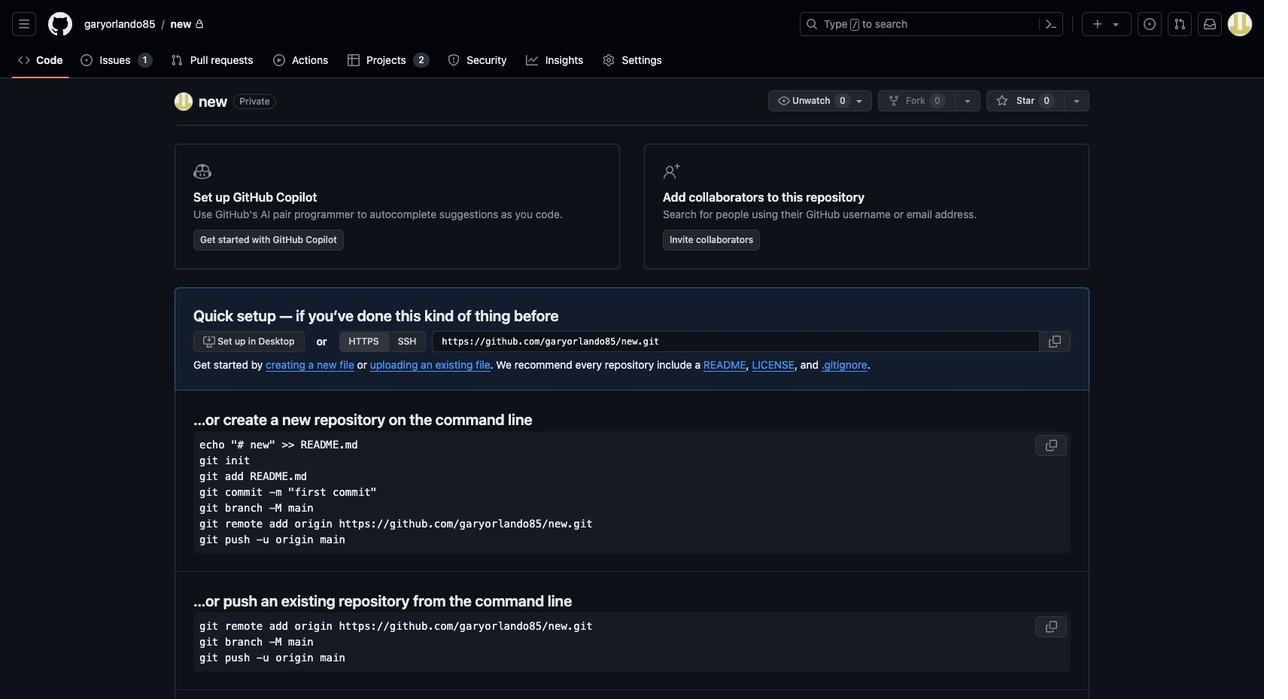 Task type: locate. For each thing, give the bounding box(es) containing it.
see your forks of this repository image
[[962, 95, 974, 107]]

git pull request image for issue opened icon
[[171, 54, 183, 66]]

list
[[78, 12, 791, 36]]

0 users starred this repository element
[[1039, 93, 1055, 108]]

repo forked image
[[888, 95, 900, 107]]

code image
[[18, 54, 30, 66]]

1 vertical spatial git pull request image
[[171, 54, 183, 66]]

command palette image
[[1046, 18, 1058, 30]]

0 vertical spatial git pull request image
[[1174, 18, 1186, 30]]

git pull request image for issue opened image
[[1174, 18, 1186, 30]]

git pull request image up "owner avatar"
[[171, 54, 183, 66]]

copy to clipboard image
[[1049, 336, 1061, 348]]

Clone URL text field
[[432, 331, 1040, 352]]

2 copy to clipboard image from the top
[[1046, 621, 1058, 633]]

1 copy to clipboard image from the top
[[1046, 439, 1058, 451]]

1 horizontal spatial git pull request image
[[1174, 18, 1186, 30]]

notifications image
[[1205, 18, 1217, 30]]

0 vertical spatial copy to clipboard image
[[1046, 439, 1058, 451]]

git pull request image left notifications icon
[[1174, 18, 1186, 30]]

owner avatar image
[[175, 93, 193, 111]]

star image
[[997, 95, 1009, 107]]

copy to clipboard image
[[1046, 439, 1058, 451], [1046, 621, 1058, 633]]

graph image
[[526, 54, 538, 66]]

add this repository to a list image
[[1071, 95, 1083, 107]]

0 horizontal spatial git pull request image
[[171, 54, 183, 66]]

git pull request image
[[1174, 18, 1186, 30], [171, 54, 183, 66]]

1 vertical spatial copy to clipboard image
[[1046, 621, 1058, 633]]

table image
[[347, 54, 360, 66]]



Task type: vqa. For each thing, say whether or not it's contained in the screenshot.
'table' IMAGE
yes



Task type: describe. For each thing, give the bounding box(es) containing it.
person add image
[[663, 163, 681, 181]]

issue opened image
[[1144, 18, 1156, 30]]

copilot image
[[193, 163, 212, 181]]

issue opened image
[[81, 54, 93, 66]]

eye image
[[778, 95, 790, 107]]

play image
[[273, 54, 285, 66]]

plus image
[[1092, 18, 1104, 30]]

desktop download image
[[203, 336, 215, 348]]

homepage image
[[48, 12, 72, 36]]

lock image
[[195, 20, 204, 29]]

triangle down image
[[1110, 18, 1122, 30]]

shield image
[[448, 54, 460, 66]]

gear image
[[603, 54, 615, 66]]



